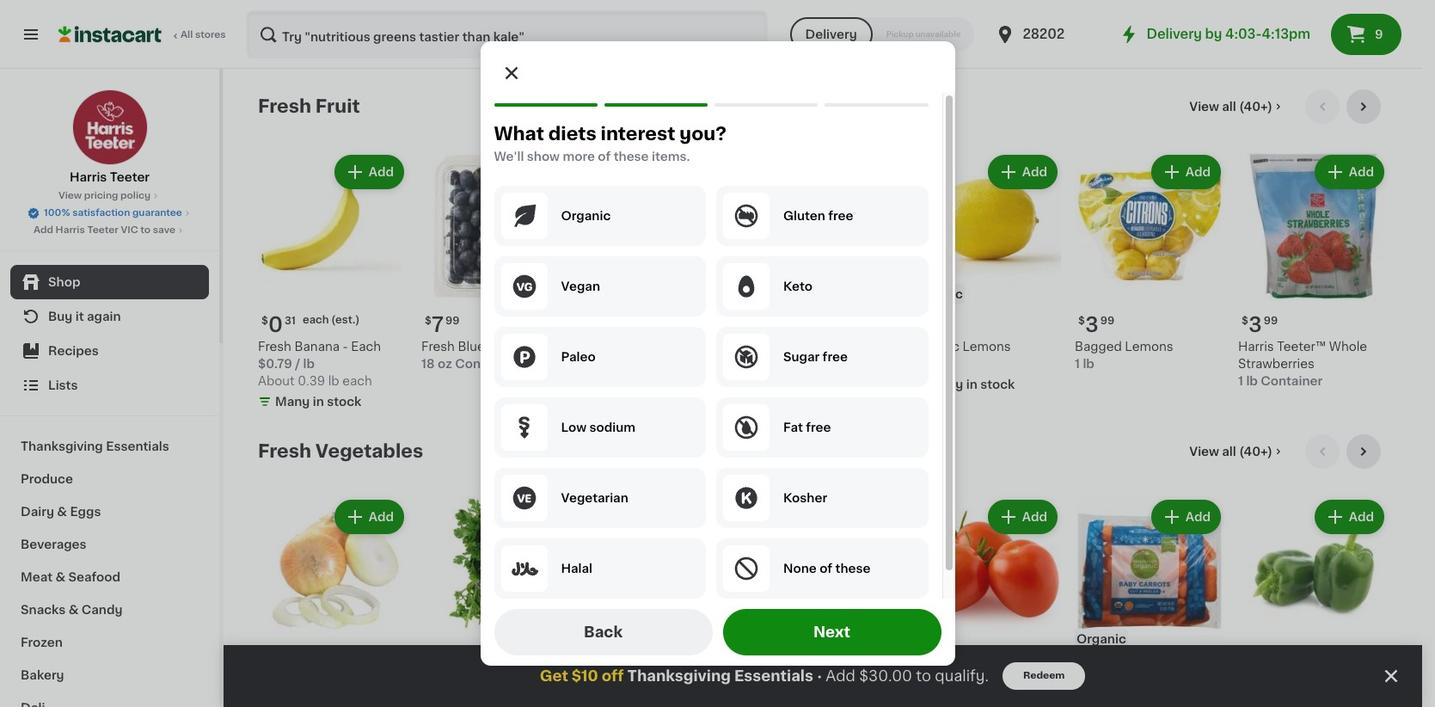 Task type: vqa. For each thing, say whether or not it's contained in the screenshot.
"My" to the middle
no



Task type: locate. For each thing, give the bounding box(es) containing it.
0 left the 31
[[268, 315, 283, 335]]

99 inside $ 2 99
[[610, 661, 624, 671]]

3 for bagged lemons
[[1086, 315, 1099, 335]]

free
[[829, 210, 854, 222], [823, 351, 848, 363], [806, 422, 832, 434]]

0 horizontal spatial thanksgiving
[[21, 441, 103, 453]]

organic
[[561, 210, 611, 222], [914, 288, 963, 300], [912, 341, 960, 353], [1077, 633, 1127, 645], [749, 686, 797, 698]]

all stores
[[181, 30, 226, 40]]

$ up 18
[[425, 316, 432, 326]]

$ for harris teeter™ whole strawberries
[[1242, 316, 1249, 326]]

fresh inside fresh banana - each $0.79 / lb about 0.39 lb each
[[258, 341, 292, 353]]

harris for harris teeter™ whole strawberries 1 lb container
[[1239, 341, 1275, 353]]

1 horizontal spatial in
[[967, 379, 978, 391]]

we'll
[[494, 151, 524, 163]]

1 vertical spatial these
[[836, 563, 871, 575]]

0 horizontal spatial each (est.)
[[303, 315, 360, 325]]

to right vic
[[140, 225, 151, 235]]

vegan
[[561, 280, 601, 293]]

& for dairy
[[57, 506, 67, 518]]

0 horizontal spatial these
[[614, 151, 649, 163]]

again
[[87, 311, 121, 323]]

& left the candy
[[69, 604, 79, 616]]

view inside 'view pricing policy' link
[[58, 191, 82, 200]]

save
[[153, 225, 176, 235]]

0 horizontal spatial many in stock
[[275, 396, 362, 408]]

$ up large
[[589, 316, 595, 326]]

each for $ 0 31
[[303, 315, 329, 325]]

these inside what diets interest you? we'll show more of these items.
[[614, 151, 649, 163]]

many
[[929, 379, 964, 391], [275, 396, 310, 408]]

$ 3 99 up strawberries
[[1242, 315, 1279, 335]]

stock down fresh banana - each $0.79 / lb about 0.39 lb each
[[327, 396, 362, 408]]

1 vertical spatial all
[[1223, 446, 1237, 458]]

0 vertical spatial each
[[303, 315, 329, 325]]

free right gluten
[[829, 210, 854, 222]]

free right sugar
[[823, 351, 848, 363]]

0 vertical spatial thanksgiving
[[21, 441, 103, 453]]

product group containing 7
[[422, 151, 571, 373]]

fresh up 18
[[422, 341, 455, 353]]

$ left the 39 at right
[[915, 316, 922, 326]]

1 left ct
[[912, 358, 917, 370]]

0 vertical spatial essentials
[[106, 441, 169, 453]]

essentials inside get $10 off thanksgiving essentials • add $30.00 to qualify.
[[735, 669, 814, 683]]

1 vertical spatial of
[[820, 563, 833, 575]]

about
[[258, 375, 295, 387]]

each down each
[[343, 375, 372, 387]]

large
[[585, 341, 619, 353]]

& for meat
[[55, 571, 65, 583]]

1 horizontal spatial lemons
[[1126, 341, 1174, 353]]

candy
[[82, 604, 123, 616]]

$ left 69
[[752, 661, 759, 671]]

view for 2
[[1190, 446, 1220, 458]]

3 for harris teeter™ whole strawberries
[[1249, 315, 1263, 335]]

1 horizontal spatial 2
[[1086, 660, 1099, 680]]

to inside get $10 off thanksgiving essentials • add $30.00 to qualify.
[[917, 669, 932, 683]]

$0.43 each (estimated) element
[[912, 653, 1062, 683]]

service type group
[[790, 17, 975, 52]]

all
[[1223, 101, 1237, 113], [1223, 446, 1237, 458]]

0 vertical spatial in
[[967, 379, 978, 391]]

$ up strawberries
[[1242, 316, 1249, 326]]

1 horizontal spatial oz
[[760, 358, 774, 370]]

each inside fresh banana - each $0.79 / lb about 0.39 lb each
[[343, 375, 372, 387]]

of right none
[[820, 563, 833, 575]]

2 $ 3 99 from the left
[[1242, 315, 1279, 335]]

lemons inside organic lemons 1 ct
[[963, 341, 1012, 353]]

0 vertical spatial view
[[1190, 101, 1220, 113]]

0 up large
[[595, 315, 610, 335]]

raspberries 9 oz
[[749, 341, 821, 370]]

2 3 from the left
[[1249, 315, 1263, 335]]

add inside the product group
[[1023, 166, 1048, 178]]

(40+)
[[1240, 101, 1273, 113], [1240, 446, 1273, 458]]

0 horizontal spatial 0
[[268, 315, 283, 335]]

0 horizontal spatial (est.)
[[332, 315, 360, 325]]

0 vertical spatial item carousel region
[[258, 89, 1389, 421]]

1 horizontal spatial of
[[820, 563, 833, 575]]

$ 0 99
[[589, 315, 626, 335]]

2 vertical spatial free
[[806, 422, 832, 434]]

container down strawberries
[[1262, 375, 1323, 387]]

0.39
[[298, 375, 325, 387]]

item carousel region
[[258, 89, 1389, 421], [258, 434, 1389, 707]]

2 inside $ 2 simple truth organic® baby carrots bag
[[1086, 660, 1099, 680]]

0 vertical spatial free
[[829, 210, 854, 222]]

1 horizontal spatial each (est.)
[[959, 660, 1017, 670]]

view all (40+) button for 2
[[1183, 434, 1292, 469]]

0 vertical spatial stock
[[981, 379, 1016, 391]]

0 vertical spatial &
[[57, 506, 67, 518]]

$ left 43
[[915, 661, 922, 671]]

$ inside the $ 0 31
[[262, 316, 268, 326]]

0 vertical spatial each (est.)
[[303, 315, 360, 325]]

7
[[432, 315, 444, 335]]

fresh fruit
[[258, 97, 360, 115]]

$ inside $ 0 99
[[589, 316, 595, 326]]

add
[[369, 166, 394, 178], [1023, 166, 1048, 178], [1186, 166, 1211, 178], [1350, 166, 1375, 178], [34, 225, 53, 235], [369, 511, 394, 523], [532, 511, 558, 523], [696, 511, 721, 523], [1023, 511, 1048, 523], [1186, 511, 1211, 523], [1350, 511, 1375, 523], [826, 669, 856, 683]]

1 vertical spatial free
[[823, 351, 848, 363]]

1 vertical spatial container
[[1262, 375, 1323, 387]]

1 horizontal spatial to
[[917, 669, 932, 683]]

2 up the celery
[[595, 660, 608, 680]]

organic down more
[[561, 210, 611, 222]]

each (est.) up -
[[303, 315, 360, 325]]

these down interest
[[614, 151, 649, 163]]

fresh for fresh blueberries 18 oz container
[[422, 341, 455, 353]]

2 2 from the left
[[1086, 660, 1099, 680]]

0 horizontal spatial many
[[275, 396, 310, 408]]

99 right 7
[[446, 316, 460, 326]]

0 vertical spatial container
[[455, 358, 517, 370]]

1 vertical spatial in
[[313, 396, 324, 408]]

1 vertical spatial many
[[275, 396, 310, 408]]

container down blueberries
[[455, 358, 517, 370]]

$ inside $ 4 69
[[752, 661, 759, 671]]

1 horizontal spatial many
[[929, 379, 964, 391]]

2 (40+) from the top
[[1240, 446, 1273, 458]]

99 inside $ 7 99
[[446, 316, 460, 326]]

0 vertical spatial these
[[614, 151, 649, 163]]

2 item carousel region from the top
[[258, 434, 1389, 707]]

product group
[[258, 151, 408, 414], [422, 151, 571, 373], [585, 151, 735, 379], [749, 151, 898, 388], [912, 151, 1062, 397], [1075, 151, 1225, 373], [1239, 151, 1389, 390], [258, 496, 408, 707], [422, 496, 571, 707], [585, 496, 735, 707], [749, 496, 898, 707], [912, 496, 1062, 707], [1075, 496, 1225, 707], [1239, 496, 1389, 707]]

0 horizontal spatial oz
[[438, 358, 452, 370]]

harris inside harris teeter™ whole strawberries 1 lb container
[[1239, 341, 1275, 353]]

1 view all (40+) from the top
[[1190, 101, 1273, 113]]

1 vertical spatial thanksgiving
[[628, 669, 731, 683]]

$ inside $ 2 99
[[589, 661, 595, 671]]

snacks
[[21, 604, 66, 616]]

free for gluten free
[[829, 210, 854, 222]]

1 inside organic lemons 1 ct
[[912, 358, 917, 370]]

1 horizontal spatial each
[[343, 375, 372, 387]]

essentials up "organic 50/50 mix"
[[735, 669, 814, 683]]

stock down organic lemons 1 ct
[[981, 379, 1016, 391]]

oz right 18
[[438, 358, 452, 370]]

2 vertical spatial &
[[69, 604, 79, 616]]

delivery inside delivery by 4:03-4:13pm link
[[1147, 28, 1203, 40]]

0 for $ 0 99
[[595, 315, 610, 335]]

dairy & eggs
[[21, 506, 101, 518]]

each inside $0.43 each (estimated) element
[[959, 660, 986, 670]]

none of these
[[784, 563, 871, 575]]

free for sugar free
[[823, 351, 848, 363]]

99 up bagged
[[1101, 316, 1115, 326]]

1 down strawberries
[[1239, 375, 1244, 387]]

shop
[[48, 276, 80, 288]]

1 3 from the left
[[1086, 315, 1099, 335]]

harris down 100%
[[56, 225, 85, 235]]

1 oz from the left
[[438, 358, 452, 370]]

thanksgiving inside get $10 off thanksgiving essentials • add $30.00 to qualify.
[[628, 669, 731, 683]]

1 horizontal spatial delivery
[[1147, 28, 1203, 40]]

lemons for bagged lemons 1 lb
[[1126, 341, 1174, 353]]

0 vertical spatial harris
[[70, 171, 107, 183]]

harris
[[70, 171, 107, 183], [56, 225, 85, 235], [1239, 341, 1275, 353]]

redeem button
[[1003, 662, 1086, 690]]

2 oz from the left
[[760, 358, 774, 370]]

snacks & candy
[[21, 604, 123, 616]]

it
[[76, 311, 84, 323]]

2 up simple
[[1086, 660, 1099, 680]]

lemons inside bagged lemons 1 lb
[[1126, 341, 1174, 353]]

(est.) for $ 0 31
[[332, 315, 360, 325]]

thanksgiving up produce
[[21, 441, 103, 453]]

many in stock
[[929, 379, 1016, 391], [275, 396, 362, 408]]

all for 2
[[1223, 446, 1237, 458]]

add button for simple truth organic® baby carrots bag
[[1154, 502, 1220, 533]]

& inside meat & seafood link
[[55, 571, 65, 583]]

1 lemons from the left
[[963, 341, 1012, 353]]

fresh inside fresh blueberries 18 oz container
[[422, 341, 455, 353]]

1 horizontal spatial 9
[[1376, 28, 1384, 40]]

0 vertical spatial many in stock
[[929, 379, 1016, 391]]

2 view all (40+) from the top
[[1190, 446, 1273, 458]]

bagged
[[1075, 341, 1123, 353]]

harris up the pricing
[[70, 171, 107, 183]]

0 horizontal spatial lemons
[[963, 341, 1012, 353]]

$ up simple
[[1079, 661, 1086, 671]]

9
[[1376, 28, 1384, 40], [749, 358, 757, 370]]

0 horizontal spatial delivery
[[806, 28, 858, 40]]

1 horizontal spatial container
[[1262, 375, 1323, 387]]

2 horizontal spatial 0
[[922, 660, 937, 680]]

dairy
[[21, 506, 54, 518]]

each (est.) for $ 0 31
[[303, 315, 360, 325]]

99 for fresh blueberries
[[446, 316, 460, 326]]

add button for bagged lemons
[[1154, 157, 1220, 188]]

whole
[[1330, 341, 1368, 353]]

0 vertical spatial (est.)
[[332, 315, 360, 325]]

many down about at bottom left
[[275, 396, 310, 408]]

oz inside raspberries 9 oz
[[760, 358, 774, 370]]

these
[[614, 151, 649, 163], [836, 563, 871, 575]]

fresh vegetables
[[258, 442, 423, 460]]

2 view all (40+) button from the top
[[1183, 434, 1292, 469]]

$ inside $ 7 99
[[425, 316, 432, 326]]

0
[[268, 315, 283, 335], [595, 315, 610, 335], [922, 660, 937, 680]]

sodium
[[590, 422, 636, 434]]

$ left 59
[[752, 316, 759, 326]]

(est.) up -
[[332, 315, 360, 325]]

essentials up "produce" link
[[106, 441, 169, 453]]

(40+) for 3
[[1240, 101, 1273, 113]]

these right none
[[836, 563, 871, 575]]

2 horizontal spatial each
[[959, 660, 986, 670]]

in down organic lemons 1 ct
[[967, 379, 978, 391]]

each up tomato
[[959, 660, 986, 670]]

$ up bagged
[[1079, 316, 1086, 326]]

0 horizontal spatial each
[[303, 315, 329, 325]]

none
[[784, 563, 817, 575]]

gluten free
[[784, 210, 854, 222]]

fresh left fruit
[[258, 97, 311, 115]]

1 vertical spatial to
[[917, 669, 932, 683]]

1 vertical spatial stock
[[327, 396, 362, 408]]

1 horizontal spatial thanksgiving
[[628, 669, 731, 683]]

3 up bagged
[[1086, 315, 1099, 335]]

18
[[422, 358, 435, 370]]

many in stock down 0.39
[[275, 396, 362, 408]]

0 left 43
[[922, 660, 937, 680]]

each
[[303, 315, 329, 325], [343, 375, 372, 387], [959, 660, 986, 670]]

0 horizontal spatial essentials
[[106, 441, 169, 453]]

0 vertical spatial many
[[929, 379, 964, 391]]

harris up strawberries
[[1239, 341, 1275, 353]]

1 (40+) from the top
[[1240, 101, 1273, 113]]

to up roma
[[917, 669, 932, 683]]

product group containing 4
[[749, 496, 898, 707]]

produce
[[21, 473, 73, 485]]

back button
[[494, 609, 713, 656]]

view all (40+) for 3
[[1190, 101, 1273, 113]]

0 horizontal spatial $ 3 99
[[1079, 315, 1115, 335]]

2 lemons from the left
[[1126, 341, 1174, 353]]

free right fat
[[806, 422, 832, 434]]

$ left off
[[589, 661, 595, 671]]

& inside "snacks & candy" link
[[69, 604, 79, 616]]

1 vertical spatial harris
[[56, 225, 85, 235]]

0 horizontal spatial to
[[140, 225, 151, 235]]

99 inside $ 0 99
[[612, 316, 626, 326]]

of right more
[[598, 151, 611, 163]]

1 horizontal spatial $ 3 99
[[1242, 315, 1279, 335]]

& inside 'dairy & eggs' link
[[57, 506, 67, 518]]

each (est.) inside $0.31 each (estimated) element
[[303, 315, 360, 325]]

each (est.) up tomato
[[959, 660, 1017, 670]]

tomato
[[950, 686, 996, 698]]

None search field
[[246, 10, 768, 59]]

1 vertical spatial view
[[58, 191, 82, 200]]

3 up strawberries
[[1249, 315, 1263, 335]]

0 for $ 0 31
[[268, 315, 283, 335]]

organic up the 39 at right
[[914, 288, 963, 300]]

3
[[1086, 315, 1099, 335], [1249, 315, 1263, 335]]

in down 0.39
[[313, 396, 324, 408]]

product group containing 1
[[912, 151, 1062, 397]]

1 down bagged
[[1075, 358, 1081, 370]]

$ 3 99 up bagged
[[1079, 315, 1115, 335]]

1 horizontal spatial many in stock
[[929, 379, 1016, 391]]

you?
[[680, 125, 727, 143]]

$ left the 31
[[262, 316, 268, 326]]

1 vertical spatial view all (40+) button
[[1183, 434, 1292, 469]]

0 vertical spatial all
[[1223, 101, 1237, 113]]

lb right 0.39
[[328, 375, 340, 387]]

99 up 'teeter™'
[[1264, 316, 1279, 326]]

1 2 from the left
[[595, 660, 608, 680]]

each (est.) inside $0.43 each (estimated) element
[[959, 660, 1017, 670]]

1 $ 3 99 from the left
[[1079, 315, 1115, 335]]

back
[[584, 625, 623, 639]]

buy it again
[[48, 311, 121, 323]]

59
[[774, 316, 788, 326]]

$ 6 59
[[752, 315, 788, 335]]

lb down bagged
[[1084, 358, 1095, 370]]

thanksgiving essentials
[[21, 441, 169, 453]]

vegetarian
[[561, 492, 629, 504]]

each right the 31
[[303, 315, 329, 325]]

28202
[[1023, 28, 1065, 40]]

essentials inside 'link'
[[106, 441, 169, 453]]

baby
[[1075, 703, 1107, 707]]

0 vertical spatial of
[[598, 151, 611, 163]]

0 vertical spatial view all (40+) button
[[1183, 89, 1292, 124]]

1 vertical spatial (est.)
[[988, 660, 1017, 670]]

1 horizontal spatial 3
[[1249, 315, 1263, 335]]

many down ct
[[929, 379, 964, 391]]

0 inside $0.31 each (estimated) element
[[268, 315, 283, 335]]

4:13pm
[[1263, 28, 1311, 40]]

(est.) up tomato
[[988, 660, 1017, 670]]

1 vertical spatial &
[[55, 571, 65, 583]]

add button
[[336, 157, 403, 188], [990, 157, 1057, 188], [1154, 157, 1220, 188], [1317, 157, 1383, 188], [336, 502, 403, 533], [500, 502, 566, 533], [663, 502, 730, 533], [990, 502, 1057, 533], [1154, 502, 1220, 533], [1317, 502, 1383, 533]]

teeter down the satisfaction
[[87, 225, 119, 235]]

2 vertical spatial harris
[[1239, 341, 1275, 353]]

1 horizontal spatial 0
[[595, 315, 610, 335]]

0 vertical spatial (40+)
[[1240, 101, 1273, 113]]

$ inside the $ 6 59
[[752, 316, 759, 326]]

mix
[[840, 686, 862, 698]]

1 vertical spatial item carousel region
[[258, 434, 1389, 707]]

fresh up '$0.79'
[[258, 341, 292, 353]]

0 inside $0.43 each (estimated) element
[[922, 660, 937, 680]]

$0.31 each (estimated) element
[[258, 308, 408, 338]]

oz up the sponsored badge image
[[760, 358, 774, 370]]

snacks & candy link
[[10, 594, 209, 626]]

$ for fresh blueberries
[[425, 316, 432, 326]]

redeem
[[1024, 671, 1065, 681]]

2 all from the top
[[1223, 446, 1237, 458]]

delivery inside delivery button
[[806, 28, 858, 40]]

1 all from the top
[[1223, 101, 1237, 113]]

2 vertical spatial view
[[1190, 446, 1220, 458]]

keto
[[784, 280, 813, 293]]

many in stock down organic lemons 1 ct
[[929, 379, 1016, 391]]

to
[[140, 225, 151, 235], [917, 669, 932, 683]]

99 up the celery
[[610, 661, 624, 671]]

lb down strawberries
[[1247, 375, 1259, 387]]

1 vertical spatial 9
[[749, 358, 757, 370]]

teeter up "policy"
[[110, 171, 150, 183]]

0 horizontal spatial 2
[[595, 660, 608, 680]]

thanksgiving right off
[[628, 669, 731, 683]]

0 horizontal spatial stock
[[327, 396, 362, 408]]

fresh down about at bottom left
[[258, 442, 311, 460]]

organic lemons 1 ct
[[912, 341, 1012, 370]]

view all (40+)
[[1190, 101, 1273, 113], [1190, 446, 1273, 458]]

1 vertical spatial each (est.)
[[959, 660, 1017, 670]]

container inside fresh blueberries 18 oz container
[[455, 358, 517, 370]]

organic inside add your shopping preferences element
[[561, 210, 611, 222]]

main content
[[224, 69, 1423, 707]]

0 horizontal spatial 3
[[1086, 315, 1099, 335]]

1 horizontal spatial essentials
[[735, 669, 814, 683]]

0 horizontal spatial of
[[598, 151, 611, 163]]

99
[[446, 316, 460, 326], [612, 316, 626, 326], [1101, 316, 1115, 326], [1264, 316, 1279, 326], [610, 661, 624, 671]]

1 horizontal spatial stock
[[981, 379, 1016, 391]]

0 vertical spatial teeter
[[110, 171, 150, 183]]

0 horizontal spatial container
[[455, 358, 517, 370]]

0 horizontal spatial 9
[[749, 358, 757, 370]]

get
[[540, 669, 569, 683]]

0 vertical spatial 9
[[1376, 28, 1384, 40]]

1 vertical spatial (40+)
[[1240, 446, 1273, 458]]

99 up large limes
[[612, 316, 626, 326]]

delivery button
[[790, 17, 873, 52]]

& right meat on the left of page
[[55, 571, 65, 583]]

1 item carousel region from the top
[[258, 89, 1389, 421]]

each inside $0.31 each (estimated) element
[[303, 315, 329, 325]]

dairy & eggs link
[[10, 496, 209, 528]]

0 vertical spatial view all (40+)
[[1190, 101, 1273, 113]]

2 for $ 2 99
[[595, 660, 608, 680]]

(est.) inside $0.31 each (estimated) element
[[332, 315, 360, 325]]

free for fat free
[[806, 422, 832, 434]]

item carousel region containing 0
[[258, 89, 1389, 421]]

organic up ct
[[912, 341, 960, 353]]

2 for $ 2 simple truth organic® baby carrots bag
[[1086, 660, 1099, 680]]

shop link
[[10, 265, 209, 299]]

2 vertical spatial each
[[959, 660, 986, 670]]

(est.) inside $0.43 each (estimated) element
[[988, 660, 1017, 670]]

fresh
[[258, 97, 311, 115], [258, 341, 292, 353], [422, 341, 455, 353], [258, 442, 311, 460]]

$2.39 element
[[422, 653, 571, 683]]

1 view all (40+) button from the top
[[1183, 89, 1292, 124]]

1 inside bagged lemons 1 lb
[[1075, 358, 1081, 370]]

99 for large limes
[[612, 316, 626, 326]]

view
[[1190, 101, 1220, 113], [58, 191, 82, 200], [1190, 446, 1220, 458]]

$ inside the $ 1 39
[[915, 316, 922, 326]]

meat & seafood
[[21, 571, 120, 583]]

1 vertical spatial essentials
[[735, 669, 814, 683]]

& left eggs
[[57, 506, 67, 518]]

view pricing policy link
[[58, 189, 161, 203]]

1 horizontal spatial (est.)
[[988, 660, 1017, 670]]

harris teeter link
[[70, 89, 150, 186]]

fresh for fresh fruit
[[258, 97, 311, 115]]

1 vertical spatial each
[[343, 375, 372, 387]]

buy
[[48, 311, 73, 323]]

1 vertical spatial view all (40+)
[[1190, 446, 1273, 458]]



Task type: describe. For each thing, give the bounding box(es) containing it.
eggs
[[70, 506, 101, 518]]

qualify.
[[936, 669, 989, 683]]

9 inside raspberries 9 oz
[[749, 358, 757, 370]]

product group containing 6
[[749, 151, 898, 388]]

meat & seafood link
[[10, 561, 209, 594]]

bagged lemons 1 lb
[[1075, 341, 1174, 370]]

1 vertical spatial teeter
[[87, 225, 119, 235]]

vic
[[121, 225, 138, 235]]

delivery for delivery by 4:03-4:13pm
[[1147, 28, 1203, 40]]

$ 4 69
[[752, 660, 789, 680]]

seafood
[[68, 571, 120, 583]]

thanksgiving essentials link
[[10, 430, 209, 463]]

what diets interest you? we'll show more of these items.
[[494, 125, 727, 163]]

$ for organic lemons
[[915, 316, 922, 326]]

lb inside bagged lemons 1 lb
[[1084, 358, 1095, 370]]

6
[[759, 315, 773, 335]]

frozen link
[[10, 626, 209, 659]]

43
[[939, 661, 953, 671]]

roma tomato
[[912, 686, 996, 698]]

add your shopping preferences element
[[481, 41, 955, 666]]

$ 7 99
[[425, 315, 460, 335]]

0 for $ 0 43
[[922, 660, 937, 680]]

•
[[817, 669, 823, 683]]

satisfaction
[[72, 208, 130, 218]]

harris for harris teeter
[[70, 171, 107, 183]]

next button
[[723, 609, 942, 656]]

$ inside $ 0 43
[[915, 661, 922, 671]]

$ 3 99 for harris
[[1242, 315, 1279, 335]]

add button for celery
[[663, 502, 730, 533]]

$ for large limes
[[589, 316, 595, 326]]

all stores link
[[59, 10, 227, 59]]

1 inside harris teeter™ whole strawberries 1 lb container
[[1239, 375, 1244, 387]]

simple
[[1075, 686, 1117, 698]]

bakery link
[[10, 659, 209, 692]]

99 for harris teeter™ whole strawberries
[[1264, 316, 1279, 326]]

by
[[1206, 28, 1223, 40]]

add inside get $10 off thanksgiving essentials • add $30.00 to qualify.
[[826, 669, 856, 683]]

item carousel region containing 2
[[258, 434, 1389, 707]]

of inside what diets interest you? we'll show more of these items.
[[598, 151, 611, 163]]

delivery for delivery
[[806, 28, 858, 40]]

fresh for fresh banana - each $0.79 / lb about 0.39 lb each
[[258, 341, 292, 353]]

halal
[[561, 563, 593, 575]]

$ 3 99 for bagged
[[1079, 315, 1115, 335]]

(40+) for 2
[[1240, 446, 1273, 458]]

harris teeter logo image
[[72, 89, 148, 165]]

each
[[351, 341, 381, 353]]

frozen
[[21, 637, 63, 649]]

$1.79 element
[[1239, 653, 1389, 683]]

fat free
[[784, 422, 832, 434]]

off
[[602, 669, 624, 683]]

items.
[[652, 151, 690, 163]]

vegetables
[[316, 442, 423, 460]]

lb inside harris teeter™ whole strawberries 1 lb container
[[1247, 375, 1259, 387]]

stock inside the product group
[[981, 379, 1016, 391]]

organic 50/50 mix
[[749, 686, 862, 698]]

oz inside fresh blueberries 18 oz container
[[438, 358, 452, 370]]

recipes
[[48, 345, 99, 357]]

all for 3
[[1223, 101, 1237, 113]]

9 button
[[1332, 14, 1402, 55]]

view all (40+) button for 3
[[1183, 89, 1292, 124]]

69
[[775, 661, 789, 671]]

fresh for fresh vegetables
[[258, 442, 311, 460]]

fresh blueberries 18 oz container
[[422, 341, 527, 370]]

raspberries
[[749, 341, 821, 353]]

each (est.) for $ 0 43
[[959, 660, 1017, 670]]

view for 0
[[1190, 101, 1220, 113]]

limes
[[622, 341, 659, 353]]

organic up simple
[[1077, 633, 1127, 645]]

paleo
[[561, 351, 596, 363]]

instacart logo image
[[59, 24, 162, 45]]

view all (40+) for 2
[[1190, 446, 1273, 458]]

add harris teeter vic to save link
[[34, 224, 186, 237]]

$0.79
[[258, 358, 292, 370]]

lemons for organic lemons 1 ct
[[963, 341, 1012, 353]]

$ 0 31
[[262, 315, 296, 335]]

next
[[814, 625, 851, 639]]

1 left the 39 at right
[[922, 315, 931, 335]]

recipes link
[[10, 334, 209, 368]]

9 inside button
[[1376, 28, 1384, 40]]

all
[[181, 30, 193, 40]]

low
[[561, 422, 587, 434]]

ct
[[920, 358, 933, 370]]

gluten
[[784, 210, 826, 222]]

50/50
[[800, 686, 837, 698]]

$ for raspberries
[[752, 316, 759, 326]]

kosher
[[784, 492, 828, 504]]

get $10 off thanksgiving essentials • add $30.00 to qualify.
[[540, 669, 989, 683]]

celery
[[585, 686, 625, 698]]

treatment tracker modal dialog
[[224, 645, 1423, 707]]

organic down get $10 off thanksgiving essentials • add $30.00 to qualify.
[[749, 686, 797, 698]]

add button for roma tomato
[[990, 502, 1057, 533]]

sponsored badge image
[[749, 374, 801, 384]]

roma
[[912, 686, 947, 698]]

bag
[[1158, 703, 1182, 707]]

buy it again link
[[10, 299, 209, 334]]

banana
[[295, 341, 340, 353]]

add button for fresh banana - each
[[336, 157, 403, 188]]

0 vertical spatial to
[[140, 225, 151, 235]]

$ 1 39
[[915, 315, 947, 335]]

lb right '/'
[[303, 358, 315, 370]]

0 horizontal spatial in
[[313, 396, 324, 408]]

1 vertical spatial many in stock
[[275, 396, 362, 408]]

/
[[295, 358, 300, 370]]

many in stock inside the product group
[[929, 379, 1016, 391]]

blueberries
[[458, 341, 527, 353]]

$ for celery
[[589, 661, 595, 671]]

organic inside organic lemons 1 ct
[[912, 341, 960, 353]]

harris teeter
[[70, 171, 150, 183]]

fruit
[[316, 97, 360, 115]]

add harris teeter vic to save
[[34, 225, 176, 235]]

pricing
[[84, 191, 118, 200]]

fresh banana - each $0.79 / lb about 0.39 lb each
[[258, 341, 381, 387]]

produce link
[[10, 463, 209, 496]]

main content containing 0
[[224, 69, 1423, 707]]

$ inside $ 2 simple truth organic® baby carrots bag
[[1079, 661, 1086, 671]]

$30.00
[[860, 669, 913, 683]]

100% satisfaction guarantee
[[44, 208, 182, 218]]

each for $ 0 43
[[959, 660, 986, 670]]

$10
[[572, 669, 599, 683]]

$ 0 43
[[915, 660, 953, 680]]

$ for bagged lemons
[[1079, 316, 1086, 326]]

large limes
[[585, 341, 659, 353]]

39
[[933, 316, 947, 326]]

99 for bagged lemons
[[1101, 316, 1115, 326]]

thanksgiving inside thanksgiving essentials 'link'
[[21, 441, 103, 453]]

fat
[[784, 422, 803, 434]]

1 horizontal spatial these
[[836, 563, 871, 575]]

container inside harris teeter™ whole strawberries 1 lb container
[[1262, 375, 1323, 387]]

99 for celery
[[610, 661, 624, 671]]

28202 button
[[996, 10, 1099, 59]]

$ for organic 50/50 mix
[[752, 661, 759, 671]]

& for snacks
[[69, 604, 79, 616]]

more
[[563, 151, 595, 163]]

show
[[527, 151, 560, 163]]

add button for organic lemons
[[990, 157, 1057, 188]]

(est.) for $ 0 43
[[988, 660, 1017, 670]]

beverages
[[21, 539, 87, 551]]

add button for harris teeter™ whole strawberries
[[1317, 157, 1383, 188]]

truth
[[1120, 686, 1151, 698]]

low sodium
[[561, 422, 636, 434]]



